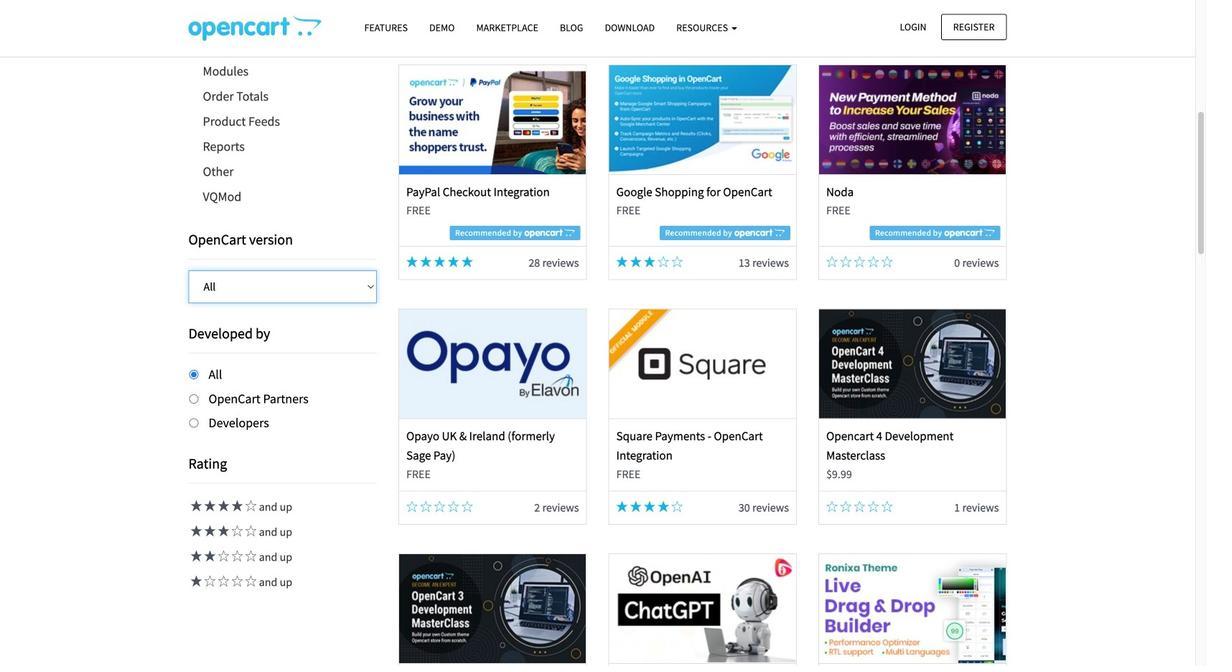 Task type: locate. For each thing, give the bounding box(es) containing it.
star light o image
[[671, 256, 683, 268], [826, 256, 838, 268], [406, 501, 418, 513], [448, 501, 459, 513], [671, 501, 683, 513], [826, 501, 838, 513], [840, 501, 852, 513], [854, 501, 865, 513], [868, 501, 879, 513], [243, 526, 257, 537], [216, 551, 229, 562], [243, 551, 257, 562], [216, 576, 229, 588], [229, 576, 243, 588]]

opencart 4 development masterclass image
[[819, 310, 1006, 419]]

star light o image
[[658, 256, 669, 268], [840, 256, 852, 268], [854, 256, 865, 268], [868, 256, 879, 268], [881, 256, 893, 268], [243, 501, 257, 512], [420, 501, 432, 513], [434, 501, 445, 513], [461, 501, 473, 513], [881, 501, 893, 513], [229, 526, 243, 537], [229, 551, 243, 562], [202, 576, 216, 588], [243, 576, 257, 588]]

node image
[[474, 0, 931, 11]]

opayo uk & ireland (formerly sage pay) image
[[399, 310, 586, 419]]

star light image
[[406, 256, 418, 268], [420, 256, 432, 268], [434, 256, 445, 268], [461, 256, 473, 268], [630, 256, 642, 268], [216, 501, 229, 512], [229, 501, 243, 512], [616, 501, 628, 513], [644, 501, 655, 513], [188, 526, 202, 537], [202, 526, 216, 537], [188, 551, 202, 562], [202, 551, 216, 562]]

opencart extensions image
[[188, 15, 321, 41]]

noda image
[[819, 65, 1006, 174]]

opencart 3 development masterclass image
[[399, 555, 586, 664]]

star light image
[[448, 256, 459, 268], [616, 256, 628, 268], [644, 256, 655, 268], [188, 501, 202, 512], [202, 501, 216, 512], [630, 501, 642, 513], [658, 501, 669, 513], [216, 526, 229, 537], [188, 576, 202, 588]]



Task type: vqa. For each thing, say whether or not it's contained in the screenshot.
Ronixa Theme - OpenCart Live Drag and Drop Page .. image
yes



Task type: describe. For each thing, give the bounding box(es) containing it.
chatgpt for opencart image
[[609, 555, 796, 664]]

square payments - opencart integration image
[[609, 310, 796, 419]]

google shopping for opencart image
[[609, 65, 796, 174]]

paypal checkout integration image
[[399, 65, 586, 174]]

ronixa theme - opencart live drag and drop page .. image
[[819, 555, 1006, 664]]



